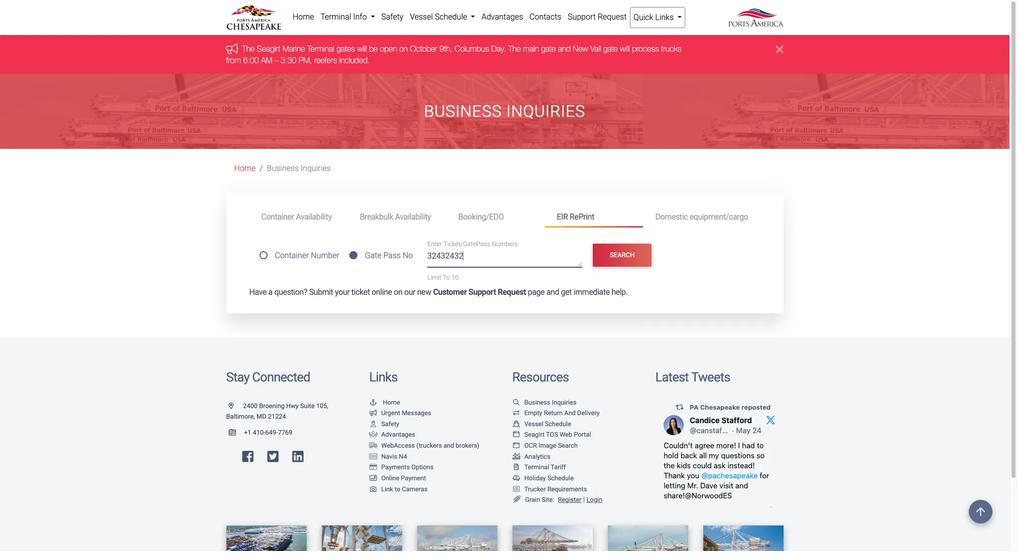 Task type: locate. For each thing, give the bounding box(es) containing it.
container up container number
[[261, 212, 294, 222]]

0 horizontal spatial will
[[357, 44, 367, 53]]

marine
[[283, 44, 305, 53]]

21224
[[268, 413, 286, 421]]

the
[[242, 44, 255, 53], [508, 44, 521, 53]]

2 horizontal spatial home link
[[369, 399, 400, 407]]

3:30
[[281, 56, 296, 65]]

home link
[[289, 7, 317, 27], [234, 164, 256, 173], [369, 399, 400, 407]]

0 vertical spatial advantages link
[[478, 7, 526, 27]]

limit
[[427, 274, 441, 282]]

advantages link up day. on the top of page
[[478, 7, 526, 27]]

vessel inside vessel schedule link
[[410, 12, 433, 22]]

0 horizontal spatial vessel schedule
[[410, 12, 469, 22]]

search image
[[512, 400, 520, 406]]

will
[[357, 44, 367, 53], [620, 44, 630, 53]]

0 vertical spatial home link
[[289, 7, 317, 27]]

page
[[528, 288, 545, 297]]

and left new
[[558, 44, 571, 53]]

close image
[[776, 43, 784, 55]]

1 vertical spatial terminal
[[307, 44, 334, 53]]

info
[[353, 12, 367, 22]]

1 horizontal spatial support
[[568, 12, 596, 22]]

1 vertical spatial safety
[[381, 421, 399, 428]]

linkedin image
[[292, 451, 304, 464]]

1 vertical spatial schedule
[[545, 421, 571, 428]]

tos
[[546, 432, 558, 439]]

user hard hat image
[[369, 422, 377, 428]]

webaccess (truckers and brokers)
[[381, 442, 480, 450]]

will left "process"
[[620, 44, 630, 53]]

1 vertical spatial links
[[369, 370, 398, 385]]

request left quick
[[598, 12, 627, 22]]

0 vertical spatial inquiries
[[506, 102, 586, 121]]

online payment link
[[369, 475, 426, 482]]

1 vertical spatial vessel
[[524, 421, 543, 428]]

9th,
[[440, 44, 453, 53]]

terminal left info
[[321, 12, 351, 22]]

1 horizontal spatial will
[[620, 44, 630, 53]]

1 horizontal spatial gate
[[603, 44, 618, 53]]

1 horizontal spatial request
[[598, 12, 627, 22]]

empty return and delivery link
[[512, 410, 600, 417]]

bullhorn image
[[369, 411, 377, 417]]

and left get
[[547, 288, 559, 297]]

container for container availability
[[261, 212, 294, 222]]

gates
[[337, 44, 355, 53]]

1 safety from the top
[[381, 12, 404, 22]]

availability up container number
[[296, 212, 332, 222]]

1 vertical spatial seagirt
[[524, 432, 545, 439]]

6:00
[[243, 56, 259, 65]]

advantages up day. on the top of page
[[482, 12, 523, 22]]

inquiries
[[506, 102, 586, 121], [301, 164, 331, 173], [552, 399, 577, 407]]

1 vertical spatial request
[[498, 288, 526, 297]]

1 horizontal spatial availability
[[395, 212, 431, 222]]

1 horizontal spatial vessel schedule
[[524, 421, 571, 428]]

ship image
[[512, 422, 520, 428]]

the up 6:00 at the left top
[[242, 44, 255, 53]]

1 horizontal spatial search
[[610, 252, 635, 259]]

0 horizontal spatial gate
[[541, 44, 556, 53]]

on inside the seagirt marine terminal gates will be open on october 9th, columbus day. the main gate and new vail gate will process trucks from 6:00 am – 3:30 pm, reefers included.
[[399, 44, 408, 53]]

terminal for terminal tariff
[[524, 464, 549, 472]]

terminal up reefers
[[307, 44, 334, 53]]

link
[[381, 486, 393, 493]]

container
[[261, 212, 294, 222], [275, 251, 309, 261]]

0 horizontal spatial home
[[234, 164, 256, 173]]

2 vertical spatial terminal
[[524, 464, 549, 472]]

0 vertical spatial safety
[[381, 12, 404, 22]]

gate right main
[[541, 44, 556, 53]]

410-
[[253, 429, 265, 437]]

safety link down urgent
[[369, 421, 399, 428]]

1 horizontal spatial the
[[508, 44, 521, 53]]

0 vertical spatial support
[[568, 12, 596, 22]]

advantages up webaccess
[[381, 432, 415, 439]]

vessel down empty
[[524, 421, 543, 428]]

safety up open
[[381, 12, 404, 22]]

2 vertical spatial home
[[383, 399, 400, 407]]

eir reprint link
[[545, 208, 643, 228]]

0 vertical spatial request
[[598, 12, 627, 22]]

1 vertical spatial advantages link
[[369, 432, 415, 439]]

0 horizontal spatial seagirt
[[257, 44, 280, 53]]

1 vertical spatial support
[[469, 288, 496, 297]]

terminal info link
[[317, 7, 378, 27]]

None text field
[[427, 250, 582, 268]]

trucker requirements link
[[512, 486, 587, 493]]

links right quick
[[655, 13, 674, 22]]

no
[[403, 251, 413, 261]]

tariff
[[551, 464, 566, 472]]

support right customer
[[469, 288, 496, 297]]

seagirt
[[257, 44, 280, 53], [524, 432, 545, 439]]

on right open
[[399, 44, 408, 53]]

schedule up 9th,
[[435, 12, 467, 22]]

0 vertical spatial vessel schedule
[[410, 12, 469, 22]]

2 will from the left
[[620, 44, 630, 53]]

search down web
[[558, 442, 578, 450]]

hwy
[[286, 403, 299, 410]]

vessel schedule up 9th,
[[410, 12, 469, 22]]

1 vertical spatial vessel schedule
[[524, 421, 571, 428]]

1 vertical spatial on
[[394, 288, 403, 297]]

0 horizontal spatial advantages link
[[369, 432, 415, 439]]

safety
[[381, 12, 404, 22], [381, 421, 399, 428]]

advantages link up webaccess
[[369, 432, 415, 439]]

exchange image
[[512, 411, 520, 417]]

0 vertical spatial and
[[558, 44, 571, 53]]

(truckers
[[417, 442, 442, 450]]

file invoice image
[[512, 465, 520, 472]]

pm,
[[299, 56, 312, 65]]

help.
[[612, 288, 628, 297]]

breakbulk
[[360, 212, 393, 222]]

to
[[443, 274, 450, 282]]

gate right the vail
[[603, 44, 618, 53]]

seagirt up am
[[257, 44, 280, 53]]

webaccess
[[381, 442, 415, 450]]

0 vertical spatial search
[[610, 252, 635, 259]]

1 vertical spatial safety link
[[369, 421, 399, 428]]

0 vertical spatial safety link
[[378, 7, 407, 27]]

0 horizontal spatial support
[[469, 288, 496, 297]]

twitter square image
[[267, 451, 279, 464]]

request left page
[[498, 288, 526, 297]]

1 horizontal spatial advantages link
[[478, 7, 526, 27]]

latest tweets
[[656, 370, 730, 385]]

gate
[[541, 44, 556, 53], [603, 44, 618, 53]]

links up anchor "image"
[[369, 370, 398, 385]]

urgent messages
[[381, 410, 431, 417]]

1 horizontal spatial vessel schedule link
[[512, 421, 571, 428]]

the seagirt marine terminal gates will be open on october 9th, columbus day. the main gate and new vail gate will process trucks from 6:00 am – 3:30 pm, reefers included. alert
[[0, 35, 1010, 74]]

new
[[573, 44, 588, 53]]

0 vertical spatial home
[[293, 12, 314, 22]]

seagirt up ocr
[[524, 432, 545, 439]]

the right day. on the top of page
[[508, 44, 521, 53]]

vessel schedule link down empty
[[512, 421, 571, 428]]

register
[[558, 497, 582, 504]]

options
[[411, 464, 434, 472]]

container left number at the top of page
[[275, 251, 309, 261]]

anchor image
[[369, 400, 377, 406]]

2 horizontal spatial home
[[383, 399, 400, 407]]

0 horizontal spatial home link
[[234, 164, 256, 173]]

am
[[261, 56, 272, 65]]

your
[[335, 288, 350, 297]]

support
[[568, 12, 596, 22], [469, 288, 496, 297]]

1 vertical spatial home link
[[234, 164, 256, 173]]

will left be
[[357, 44, 367, 53]]

credit card image
[[369, 465, 377, 472]]

terminal down analytics
[[524, 464, 549, 472]]

camera image
[[369, 487, 377, 493]]

support up new
[[568, 12, 596, 22]]

browser image
[[512, 433, 520, 439]]

0 horizontal spatial availability
[[296, 212, 332, 222]]

0 horizontal spatial links
[[369, 370, 398, 385]]

safety link up open
[[378, 7, 407, 27]]

wheat image
[[512, 497, 521, 504]]

0 horizontal spatial the
[[242, 44, 255, 53]]

navis n4 link
[[369, 453, 407, 461]]

process
[[632, 44, 659, 53]]

vessel schedule up seagirt tos web portal link at the bottom right of page
[[524, 421, 571, 428]]

advantages link
[[478, 7, 526, 27], [369, 432, 415, 439]]

0 vertical spatial vessel schedule link
[[407, 7, 478, 27]]

2 horizontal spatial business
[[524, 399, 550, 407]]

domestic
[[655, 212, 688, 222]]

vessel
[[410, 12, 433, 22], [524, 421, 543, 428]]

0 vertical spatial vessel
[[410, 12, 433, 22]]

empty
[[524, 410, 543, 417]]

advantages
[[482, 12, 523, 22], [381, 432, 415, 439]]

0 vertical spatial business
[[424, 102, 502, 121]]

0 horizontal spatial vessel
[[410, 12, 433, 22]]

holiday
[[524, 475, 546, 482]]

1 horizontal spatial home
[[293, 12, 314, 22]]

safety down urgent
[[381, 421, 399, 428]]

1 vertical spatial and
[[547, 288, 559, 297]]

7769
[[278, 429, 292, 437]]

1 the from the left
[[242, 44, 255, 53]]

resources
[[512, 370, 569, 385]]

support request
[[568, 12, 627, 22]]

649-
[[265, 429, 278, 437]]

10
[[452, 274, 459, 282]]

1 vertical spatial container
[[275, 251, 309, 261]]

1 horizontal spatial home link
[[289, 7, 317, 27]]

link to cameras
[[381, 486, 428, 493]]

0 vertical spatial seagirt
[[257, 44, 280, 53]]

1 horizontal spatial advantages
[[482, 12, 523, 22]]

vessel up "october"
[[410, 12, 433, 22]]

empty return and delivery
[[524, 410, 600, 417]]

analytics image
[[512, 454, 520, 461]]

ticket
[[351, 288, 370, 297]]

new
[[417, 288, 431, 297]]

schedule
[[435, 12, 467, 22], [545, 421, 571, 428], [548, 475, 574, 482]]

search up help.
[[610, 252, 635, 259]]

seagirt tos web portal
[[524, 432, 591, 439]]

0 horizontal spatial request
[[498, 288, 526, 297]]

2 availability from the left
[[395, 212, 431, 222]]

availability right breakbulk
[[395, 212, 431, 222]]

and left brokers) at the left of the page
[[444, 442, 454, 450]]

equipment/cargo
[[690, 212, 748, 222]]

0 horizontal spatial vessel schedule link
[[407, 7, 478, 27]]

trucker requirements
[[524, 486, 587, 493]]

schedule up seagirt tos web portal
[[545, 421, 571, 428]]

and inside the seagirt marine terminal gates will be open on october 9th, columbus day. the main gate and new vail gate will process trucks from 6:00 am – 3:30 pm, reefers included.
[[558, 44, 571, 53]]

2 vertical spatial schedule
[[548, 475, 574, 482]]

go to top image
[[969, 501, 993, 524]]

2 vertical spatial home link
[[369, 399, 400, 407]]

vessel schedule link up 9th,
[[407, 7, 478, 27]]

holiday schedule link
[[512, 475, 574, 482]]

0 vertical spatial container
[[261, 212, 294, 222]]

grain site: register | login
[[525, 496, 603, 505]]

2 safety from the top
[[381, 421, 399, 428]]

quick links
[[634, 13, 676, 22]]

2400
[[243, 403, 258, 410]]

0 vertical spatial terminal
[[321, 12, 351, 22]]

1 vertical spatial business
[[267, 164, 299, 173]]

1 horizontal spatial links
[[655, 13, 674, 22]]

facebook square image
[[242, 451, 254, 464]]

web
[[560, 432, 572, 439]]

1 vertical spatial search
[[558, 442, 578, 450]]

on left our
[[394, 288, 403, 297]]

business
[[424, 102, 502, 121], [267, 164, 299, 173], [524, 399, 550, 407]]

1 availability from the left
[[296, 212, 332, 222]]

holiday schedule
[[524, 475, 574, 482]]

schedule down tariff
[[548, 475, 574, 482]]

credit card front image
[[369, 476, 377, 482]]

0 horizontal spatial advantages
[[381, 432, 415, 439]]

0 vertical spatial on
[[399, 44, 408, 53]]

1 gate from the left
[[541, 44, 556, 53]]



Task type: vqa. For each thing, say whether or not it's contained in the screenshot.
the bottom VESSEL
yes



Task type: describe. For each thing, give the bounding box(es) containing it.
eir
[[557, 212, 568, 222]]

a
[[268, 288, 273, 297]]

login
[[587, 497, 603, 504]]

home link for terminal info link
[[289, 7, 317, 27]]

payment
[[401, 475, 426, 482]]

trucker
[[524, 486, 546, 493]]

our
[[404, 288, 415, 297]]

phone office image
[[229, 430, 244, 437]]

requirements
[[548, 486, 587, 493]]

1 vertical spatial advantages
[[381, 432, 415, 439]]

availability for container availability
[[296, 212, 332, 222]]

columbus
[[455, 44, 489, 53]]

domestic equipment/cargo link
[[643, 208, 760, 226]]

customer
[[433, 288, 467, 297]]

connected
[[252, 370, 310, 385]]

+1 410-649-7769
[[244, 429, 292, 437]]

stay connected
[[226, 370, 310, 385]]

from
[[226, 56, 241, 65]]

gate pass no
[[365, 251, 413, 261]]

site:
[[542, 497, 554, 504]]

truck container image
[[369, 443, 377, 450]]

2400 broening hwy suite 105, baltimore, md 21224 link
[[226, 403, 328, 421]]

contacts link
[[526, 7, 565, 27]]

analytics
[[524, 453, 551, 461]]

schedule for "holiday schedule" link
[[548, 475, 574, 482]]

be
[[369, 44, 378, 53]]

urgent messages link
[[369, 410, 431, 417]]

to
[[395, 486, 400, 493]]

day.
[[491, 44, 506, 53]]

container for container number
[[275, 251, 309, 261]]

browser image
[[512, 443, 520, 450]]

vail
[[590, 44, 601, 53]]

safety link for the left vessel schedule link
[[378, 7, 407, 27]]

2 vertical spatial business
[[524, 399, 550, 407]]

online payment
[[381, 475, 426, 482]]

return
[[544, 410, 563, 417]]

–
[[275, 56, 279, 65]]

0 vertical spatial links
[[655, 13, 674, 22]]

main
[[523, 44, 539, 53]]

brokers)
[[456, 442, 480, 450]]

immediate
[[574, 288, 610, 297]]

0 vertical spatial advantages
[[482, 12, 523, 22]]

messages
[[402, 410, 431, 417]]

portal
[[574, 432, 591, 439]]

2 vertical spatial inquiries
[[552, 399, 577, 407]]

list alt image
[[512, 487, 520, 493]]

1 horizontal spatial vessel
[[524, 421, 543, 428]]

cameras
[[402, 486, 428, 493]]

seagirt inside the seagirt marine terminal gates will be open on october 9th, columbus day. the main gate and new vail gate will process trucks from 6:00 am – 3:30 pm, reefers included.
[[257, 44, 280, 53]]

link to cameras link
[[369, 486, 428, 493]]

availability for breakbulk availability
[[395, 212, 431, 222]]

2 gate from the left
[[603, 44, 618, 53]]

latest
[[656, 370, 689, 385]]

have a question? submit your ticket online on our new customer support request page and get immediate help.
[[249, 288, 628, 297]]

1 vertical spatial business inquiries
[[267, 164, 331, 173]]

container number
[[275, 251, 339, 261]]

seagirt tos web portal link
[[512, 432, 591, 439]]

container storage image
[[369, 454, 377, 461]]

0 horizontal spatial business
[[267, 164, 299, 173]]

1 will from the left
[[357, 44, 367, 53]]

broening
[[259, 403, 285, 410]]

bells image
[[512, 476, 520, 482]]

october
[[410, 44, 437, 53]]

2 vertical spatial and
[[444, 442, 454, 450]]

get
[[561, 288, 572, 297]]

1 horizontal spatial seagirt
[[524, 432, 545, 439]]

n4
[[399, 453, 407, 461]]

0 horizontal spatial search
[[558, 442, 578, 450]]

online
[[372, 288, 392, 297]]

trucks
[[661, 44, 682, 53]]

domestic equipment/cargo
[[655, 212, 748, 222]]

search button
[[593, 244, 652, 267]]

webaccess (truckers and brokers) link
[[369, 442, 480, 450]]

grain
[[525, 497, 540, 504]]

1 vertical spatial inquiries
[[301, 164, 331, 173]]

terminal tariff link
[[512, 464, 566, 472]]

register link
[[556, 497, 582, 504]]

navis
[[381, 453, 397, 461]]

1 vertical spatial home
[[234, 164, 256, 173]]

quick
[[634, 13, 653, 22]]

home link for urgent messages link
[[369, 399, 400, 407]]

customer support request link
[[433, 288, 526, 297]]

quick links link
[[630, 7, 686, 28]]

0 vertical spatial business inquiries
[[424, 102, 586, 121]]

urgent
[[381, 410, 400, 417]]

request inside support request link
[[598, 12, 627, 22]]

search inside button
[[610, 252, 635, 259]]

schedule for the bottommost vessel schedule link
[[545, 421, 571, 428]]

tweets
[[691, 370, 730, 385]]

terminal info
[[321, 12, 369, 22]]

login link
[[587, 497, 603, 504]]

2 the from the left
[[508, 44, 521, 53]]

map marker alt image
[[229, 404, 242, 410]]

container availability
[[261, 212, 332, 222]]

1 horizontal spatial business
[[424, 102, 502, 121]]

hand receiving image
[[369, 433, 377, 439]]

payments options
[[381, 464, 434, 472]]

limit to 10
[[427, 274, 459, 282]]

1 vertical spatial vessel schedule link
[[512, 421, 571, 428]]

terminal for terminal info
[[321, 12, 351, 22]]

terminal inside the seagirt marine terminal gates will be open on october 9th, columbus day. the main gate and new vail gate will process trucks from 6:00 am – 3:30 pm, reefers included.
[[307, 44, 334, 53]]

online
[[381, 475, 399, 482]]

2 vertical spatial business inquiries
[[524, 399, 577, 407]]

terminal tariff
[[524, 464, 566, 472]]

suite
[[300, 403, 315, 410]]

bullhorn image
[[226, 43, 242, 54]]

delivery
[[577, 410, 600, 417]]

baltimore,
[[226, 413, 255, 421]]

and
[[564, 410, 576, 417]]

support request link
[[565, 7, 630, 27]]

ocr image search link
[[512, 442, 578, 450]]

submit
[[309, 288, 333, 297]]

|
[[583, 496, 585, 505]]

business inquiries link
[[512, 399, 577, 407]]

the seagirt marine terminal gates will be open on october 9th, columbus day. the main gate and new vail gate will process trucks from 6:00 am – 3:30 pm, reefers included. link
[[226, 44, 682, 65]]

safety link for advantages link to the bottom
[[369, 421, 399, 428]]

breakbulk availability
[[360, 212, 431, 222]]

breakbulk availability link
[[348, 208, 446, 226]]

0 vertical spatial schedule
[[435, 12, 467, 22]]

md
[[257, 413, 266, 421]]

+1
[[244, 429, 251, 437]]



